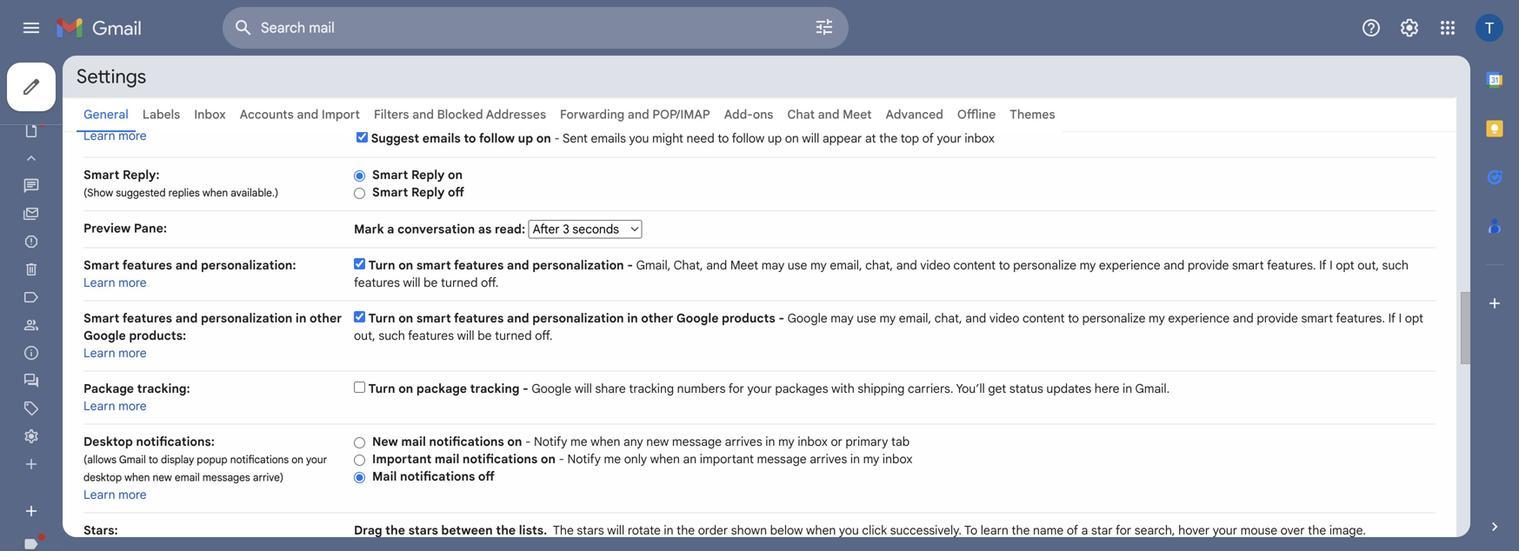 Task type: describe. For each thing, give the bounding box(es) containing it.
gmail, chat, and meet may use my email, chat, and video content to personalize my experience and provide smart features. if i opt out, such features will be turned off.
[[354, 258, 1410, 291]]

learn
[[981, 523, 1009, 539]]

google left share
[[532, 382, 572, 397]]

be inside gmail, chat, and meet may use my email, chat, and video content to personalize my experience and provide smart features. if i opt out, such features will be turned off.
[[424, 275, 438, 291]]

features. inside google may use my email, chat, and video content to personalize my experience and provide smart features. if i opt out, such features will be turned off.
[[1337, 311, 1386, 326]]

accounts and import
[[240, 107, 360, 122]]

smart features and personalization: learn more
[[84, 258, 296, 291]]

smart features and personalization in other google products: learn more
[[84, 311, 342, 361]]

mail
[[372, 469, 397, 485]]

lists.
[[519, 523, 547, 539]]

off for smart reply off
[[448, 185, 465, 200]]

smart for smart features and personalization in other google products: learn more
[[84, 311, 120, 326]]

rotate
[[628, 523, 661, 539]]

2 vertical spatial inbox
[[883, 452, 913, 467]]

mouse
[[1241, 523, 1278, 539]]

available.)
[[231, 187, 279, 200]]

me for only
[[604, 452, 621, 467]]

support image
[[1362, 17, 1383, 38]]

such inside google may use my email, chat, and video content to personalize my experience and provide smart features. if i opt out, such features will be turned off.
[[379, 328, 405, 344]]

learn inside desktop notifications: (allows gmail to display popup notifications on your desktop when new email messages arrive) learn more
[[84, 488, 115, 503]]

tab
[[892, 435, 910, 450]]

general
[[84, 107, 129, 122]]

products:
[[129, 328, 186, 344]]

when inside desktop notifications: (allows gmail to display popup notifications on your desktop when new email messages arrive) learn more
[[125, 472, 150, 485]]

learn more link for smart features and personalization in other google products:
[[84, 346, 147, 361]]

the right the learn
[[1012, 523, 1031, 539]]

1 vertical spatial you
[[839, 523, 859, 539]]

more inside the package tracking: learn more
[[118, 399, 147, 414]]

mail notifications off
[[372, 469, 495, 485]]

chat
[[788, 107, 815, 122]]

only
[[624, 452, 647, 467]]

share
[[596, 382, 626, 397]]

Important mail notifications on radio
[[354, 454, 365, 467]]

advanced
[[886, 107, 944, 122]]

2 other from the left
[[641, 311, 674, 326]]

might
[[653, 131, 684, 146]]

ons
[[753, 107, 774, 122]]

reply for off
[[412, 185, 445, 200]]

stars:
[[84, 523, 118, 539]]

labels
[[143, 107, 180, 122]]

name
[[1034, 523, 1064, 539]]

provide inside gmail, chat, and meet may use my email, chat, and video content to personalize my experience and provide smart features. if i opt out, such features will be turned off.
[[1188, 258, 1230, 273]]

smart for smart reply off
[[372, 185, 408, 200]]

between
[[441, 523, 493, 539]]

turn for turn on smart features and personalization -
[[369, 258, 396, 273]]

reply for on
[[412, 167, 445, 183]]

desktop notifications: (allows gmail to display popup notifications on your desktop when new email messages arrive) learn more
[[84, 435, 327, 503]]

gmail.
[[1136, 382, 1170, 397]]

Search mail text field
[[261, 19, 766, 37]]

chat, inside google may use my email, chat, and video content to personalize my experience and provide smart features. if i opt out, such features will be turned off.
[[935, 311, 963, 326]]

mark a conversation as read:
[[354, 222, 529, 237]]

read:
[[495, 222, 526, 237]]

(allows
[[84, 454, 117, 467]]

you'll
[[957, 382, 986, 397]]

other inside smart features and personalization in other google products: learn more
[[310, 311, 342, 326]]

chat, inside gmail, chat, and meet may use my email, chat, and video content to personalize my experience and provide smart features. if i opt out, such features will be turned off.
[[866, 258, 894, 273]]

labels link
[[143, 107, 180, 122]]

get
[[989, 382, 1007, 397]]

package
[[417, 382, 467, 397]]

to
[[965, 523, 978, 539]]

search mail image
[[228, 12, 259, 44]]

settings
[[77, 64, 146, 89]]

the
[[553, 523, 574, 539]]

numbers
[[677, 382, 726, 397]]

features inside "smart features and personalization: learn more"
[[122, 258, 172, 273]]

features down the as
[[454, 258, 504, 273]]

2 emails from the left
[[591, 131, 626, 146]]

experience inside gmail, chat, and meet may use my email, chat, and video content to personalize my experience and provide smart features. if i opt out, such features will be turned off.
[[1100, 258, 1161, 273]]

opt inside gmail, chat, and meet may use my email, chat, and video content to personalize my experience and provide smart features. if i opt out, such features will be turned off.
[[1337, 258, 1355, 273]]

display
[[161, 454, 194, 467]]

turned inside google may use my email, chat, and video content to personalize my experience and provide smart features. if i opt out, such features will be turned off.
[[495, 328, 532, 344]]

advanced link
[[886, 107, 944, 122]]

when inside smart reply: (show suggested replies when available.)
[[203, 187, 228, 200]]

Mail notifications off radio
[[354, 471, 365, 484]]

use inside gmail, chat, and meet may use my email, chat, and video content to personalize my experience and provide smart features. if i opt out, such features will be turned off.
[[788, 258, 808, 273]]

package
[[84, 382, 134, 397]]

personalization for turn on smart features and personalization -
[[533, 258, 624, 273]]

general link
[[84, 107, 129, 122]]

New mail notifications on radio
[[354, 437, 365, 450]]

1 vertical spatial message
[[757, 452, 807, 467]]

0 vertical spatial you
[[629, 131, 649, 146]]

your right hover
[[1213, 523, 1238, 539]]

tracking:
[[137, 382, 190, 397]]

successively.
[[891, 523, 962, 539]]

hover
[[1179, 523, 1210, 539]]

or
[[831, 435, 843, 450]]

mark
[[354, 222, 384, 237]]

image.
[[1330, 523, 1367, 539]]

will left rotate at the bottom left of the page
[[608, 523, 625, 539]]

top
[[901, 131, 920, 146]]

when left any
[[591, 435, 621, 450]]

to inside google may use my email, chat, and video content to personalize my experience and provide smart features. if i opt out, such features will be turned off.
[[1068, 311, 1080, 326]]

status
[[1010, 382, 1044, 397]]

at
[[866, 131, 877, 146]]

in down turn on package tracking - google will share tracking numbers for your packages with shipping carriers. you'll get status updates here in gmail.
[[766, 435, 776, 450]]

the right over
[[1309, 523, 1327, 539]]

your left packages
[[748, 382, 772, 397]]

will left share
[[575, 382, 592, 397]]

1 horizontal spatial new
[[647, 435, 669, 450]]

to inside gmail, chat, and meet may use my email, chat, and video content to personalize my experience and provide smart features. if i opt out, such features will be turned off.
[[999, 258, 1011, 273]]

2 up from the left
[[768, 131, 782, 146]]

smart inside google may use my email, chat, and video content to personalize my experience and provide smart features. if i opt out, such features will be turned off.
[[1302, 311, 1334, 326]]

more inside smart features and personalization in other google products: learn more
[[118, 346, 147, 361]]

google inside smart features and personalization in other google products: learn more
[[84, 328, 126, 344]]

drag the stars between the lists. the stars will rotate in the order shown below when you click successively. to learn the name of a star for search, hover your mouse over the image.
[[354, 523, 1367, 539]]

0 horizontal spatial of
[[923, 131, 934, 146]]

1 more from the top
[[118, 128, 147, 144]]

over
[[1281, 523, 1306, 539]]

the left lists.
[[496, 523, 516, 539]]

popup
[[197, 454, 228, 467]]

me for when
[[571, 435, 588, 450]]

more inside "smart features and personalization: learn more"
[[118, 275, 147, 291]]

the right "at"
[[880, 131, 898, 146]]

mail for new
[[401, 435, 426, 450]]

forwarding
[[560, 107, 625, 122]]

import
[[322, 107, 360, 122]]

important mail notifications on - notify me only when an important message arrives in my inbox
[[372, 452, 913, 467]]

learn more
[[84, 128, 147, 144]]

may inside gmail, chat, and meet may use my email, chat, and video content to personalize my experience and provide smart features. if i opt out, such features will be turned off.
[[762, 258, 785, 273]]

to inside desktop notifications: (allows gmail to display popup notifications on your desktop when new email messages arrive) learn more
[[149, 454, 158, 467]]

your down 'offline' link
[[937, 131, 962, 146]]

mail for important
[[435, 452, 460, 467]]

new mail notifications on - notify me when any new message arrives in my inbox or primary tab
[[372, 435, 910, 450]]

provide inside google may use my email, chat, and video content to personalize my experience and provide smart features. if i opt out, such features will be turned off.
[[1258, 311, 1299, 326]]

important
[[372, 452, 432, 467]]

off. inside google may use my email, chat, and video content to personalize my experience and provide smart features. if i opt out, such features will be turned off.
[[535, 328, 553, 344]]

in right here
[[1123, 382, 1133, 397]]

video inside google may use my email, chat, and video content to personalize my experience and provide smart features. if i opt out, such features will be turned off.
[[990, 311, 1020, 326]]

suggest
[[371, 131, 419, 146]]

content inside gmail, chat, and meet may use my email, chat, and video content to personalize my experience and provide smart features. if i opt out, such features will be turned off.
[[954, 258, 996, 273]]

click
[[863, 523, 888, 539]]

1 follow from the left
[[479, 131, 515, 146]]

1 horizontal spatial a
[[1082, 523, 1089, 539]]

blocked
[[437, 107, 483, 122]]

settings image
[[1400, 17, 1421, 38]]

more inside desktop notifications: (allows gmail to display popup notifications on your desktop when new email messages arrive) learn more
[[118, 488, 147, 503]]

i inside gmail, chat, and meet may use my email, chat, and video content to personalize my experience and provide smart features. if i opt out, such features will be turned off.
[[1330, 258, 1334, 273]]

turned inside gmail, chat, and meet may use my email, chat, and video content to personalize my experience and provide smart features. if i opt out, such features will be turned off.
[[441, 275, 478, 291]]

notify for notify me only when an important message arrives in my inbox
[[568, 452, 601, 467]]

personalize inside gmail, chat, and meet may use my email, chat, and video content to personalize my experience and provide smart features. if i opt out, such features will be turned off.
[[1014, 258, 1077, 273]]

themes link
[[1010, 107, 1056, 122]]

appear
[[823, 131, 863, 146]]

add-
[[725, 107, 753, 122]]

star
[[1092, 523, 1113, 539]]

add-ons link
[[725, 107, 774, 122]]

drag
[[354, 523, 382, 539]]

0 vertical spatial meet
[[843, 107, 872, 122]]

products
[[722, 311, 776, 326]]

pane:
[[134, 221, 167, 236]]

on inside desktop notifications: (allows gmail to display popup notifications on your desktop when new email messages arrive) learn more
[[292, 454, 304, 467]]

add-ons
[[725, 107, 774, 122]]

smart reply on
[[372, 167, 463, 183]]

filters and blocked addresses
[[374, 107, 546, 122]]

forwarding and pop/imap
[[560, 107, 711, 122]]

smart reply: (show suggested replies when available.)
[[84, 167, 279, 200]]

need
[[687, 131, 715, 146]]

when left an
[[651, 452, 680, 467]]

1 vertical spatial arrives
[[810, 452, 848, 467]]

features inside gmail, chat, and meet may use my email, chat, and video content to personalize my experience and provide smart features. if i opt out, such features will be turned off.
[[354, 275, 400, 291]]



Task type: locate. For each thing, give the bounding box(es) containing it.
personalization up turn on smart features and personalization in other google products -
[[533, 258, 624, 273]]

navigation
[[0, 0, 209, 552]]

learn inside the package tracking: learn more
[[84, 399, 115, 414]]

0 horizontal spatial out,
[[354, 328, 376, 344]]

0 horizontal spatial for
[[729, 382, 745, 397]]

0 vertical spatial mail
[[401, 435, 426, 450]]

video up google may use my email, chat, and video content to personalize my experience and provide smart features. if i opt out, such features will be turned off.
[[921, 258, 951, 273]]

tracking
[[470, 382, 520, 397], [629, 382, 674, 397]]

off. inside gmail, chat, and meet may use my email, chat, and video content to personalize my experience and provide smart features. if i opt out, such features will be turned off.
[[481, 275, 499, 291]]

2 stars from the left
[[577, 523, 604, 539]]

learn more link for smart features and personalization:
[[84, 275, 147, 291]]

1 learn more link from the top
[[84, 128, 147, 144]]

1 vertical spatial use
[[857, 311, 877, 326]]

conversation
[[398, 222, 475, 237]]

2 turn from the top
[[369, 311, 396, 326]]

gmail,
[[637, 258, 671, 273]]

when
[[203, 187, 228, 200], [591, 435, 621, 450], [651, 452, 680, 467], [125, 472, 150, 485], [807, 523, 836, 539]]

you down forwarding and pop/imap
[[629, 131, 649, 146]]

2 more from the top
[[118, 275, 147, 291]]

will
[[803, 131, 820, 146], [403, 275, 421, 291], [457, 328, 475, 344], [575, 382, 592, 397], [608, 523, 625, 539]]

1 learn from the top
[[84, 128, 115, 144]]

of right name
[[1067, 523, 1079, 539]]

features up products:
[[122, 311, 172, 326]]

1 horizontal spatial you
[[839, 523, 859, 539]]

0 horizontal spatial inbox
[[798, 435, 828, 450]]

0 vertical spatial message
[[672, 435, 722, 450]]

smart inside gmail, chat, and meet may use my email, chat, and video content to personalize my experience and provide smart features. if i opt out, such features will be turned off.
[[1233, 258, 1265, 273]]

1 reply from the top
[[412, 167, 445, 183]]

filters
[[374, 107, 409, 122]]

for right numbers
[[729, 382, 745, 397]]

a left star
[[1082, 523, 1089, 539]]

personalization:
[[201, 258, 296, 273]]

tracking right share
[[629, 382, 674, 397]]

off. down turn on smart features and personalization -
[[481, 275, 499, 291]]

follow down the add-ons
[[732, 131, 765, 146]]

reply
[[412, 167, 445, 183], [412, 185, 445, 200]]

1 vertical spatial features.
[[1337, 311, 1386, 326]]

up
[[518, 131, 533, 146], [768, 131, 782, 146]]

me left 'only' at the bottom
[[604, 452, 621, 467]]

features down pane:
[[122, 258, 172, 273]]

when right replies
[[203, 187, 228, 200]]

the
[[880, 131, 898, 146], [386, 523, 405, 539], [496, 523, 516, 539], [677, 523, 695, 539], [1012, 523, 1031, 539], [1309, 523, 1327, 539]]

2 reply from the top
[[412, 185, 445, 200]]

new down 'display'
[[153, 472, 172, 485]]

5 learn from the top
[[84, 488, 115, 503]]

notifications
[[429, 435, 504, 450], [463, 452, 538, 467], [230, 454, 289, 467], [400, 469, 475, 485]]

3 learn from the top
[[84, 346, 115, 361]]

be inside google may use my email, chat, and video content to personalize my experience and provide smart features. if i opt out, such features will be turned off.
[[478, 328, 492, 344]]

updates
[[1047, 382, 1092, 397]]

smart inside smart reply: (show suggested replies when available.)
[[84, 167, 120, 183]]

i
[[1330, 258, 1334, 273], [1400, 311, 1403, 326]]

smart right smart reply on option
[[372, 167, 408, 183]]

1 vertical spatial content
[[1023, 311, 1065, 326]]

mail
[[401, 435, 426, 450], [435, 452, 460, 467]]

personalization up share
[[533, 311, 624, 326]]

desktop
[[84, 435, 133, 450]]

personalization for turn on smart features and personalization in other google products -
[[533, 311, 624, 326]]

learn more link down desktop
[[84, 488, 147, 503]]

new inside desktop notifications: (allows gmail to display popup notifications on your desktop when new email messages arrive) learn more
[[153, 472, 172, 485]]

1 vertical spatial if
[[1389, 311, 1396, 326]]

opt inside google may use my email, chat, and video content to personalize my experience and provide smart features. if i opt out, such features will be turned off.
[[1406, 311, 1424, 326]]

Smart Reply off radio
[[354, 187, 365, 200]]

off up between
[[478, 469, 495, 485]]

tab list
[[1471, 56, 1520, 489]]

primary
[[846, 435, 889, 450]]

1 vertical spatial turned
[[495, 328, 532, 344]]

with
[[832, 382, 855, 397]]

the left order
[[677, 523, 695, 539]]

arrives up important
[[725, 435, 763, 450]]

5 more from the top
[[118, 488, 147, 503]]

0 vertical spatial personalize
[[1014, 258, 1077, 273]]

search,
[[1135, 523, 1176, 539]]

1 vertical spatial personalize
[[1083, 311, 1146, 326]]

1 vertical spatial may
[[831, 311, 854, 326]]

turn on smart features and personalization in other google products -
[[369, 311, 788, 326]]

any
[[624, 435, 644, 450]]

notifications:
[[136, 435, 215, 450]]

use inside google may use my email, chat, and video content to personalize my experience and provide smart features. if i opt out, such features will be turned off.
[[857, 311, 877, 326]]

the right drag
[[386, 523, 405, 539]]

0 vertical spatial may
[[762, 258, 785, 273]]

up down "addresses"
[[518, 131, 533, 146]]

0 horizontal spatial use
[[788, 258, 808, 273]]

5 learn more link from the top
[[84, 488, 147, 503]]

features down mark on the left
[[354, 275, 400, 291]]

arrives
[[725, 435, 763, 450], [810, 452, 848, 467]]

0 vertical spatial of
[[923, 131, 934, 146]]

turn
[[369, 258, 396, 273], [369, 311, 396, 326], [369, 382, 396, 397]]

2 learn from the top
[[84, 275, 115, 291]]

important
[[700, 452, 754, 467]]

1 horizontal spatial tracking
[[629, 382, 674, 397]]

video inside gmail, chat, and meet may use my email, chat, and video content to personalize my experience and provide smart features. if i opt out, such features will be turned off.
[[921, 258, 951, 273]]

to
[[464, 131, 476, 146], [718, 131, 729, 146], [999, 258, 1011, 273], [1068, 311, 1080, 326], [149, 454, 158, 467]]

emails
[[423, 131, 461, 146], [591, 131, 626, 146]]

email, inside gmail, chat, and meet may use my email, chat, and video content to personalize my experience and provide smart features. if i opt out, such features will be turned off.
[[830, 258, 863, 273]]

1 vertical spatial of
[[1067, 523, 1079, 539]]

google may use my email, chat, and video content to personalize my experience and provide smart features. if i opt out, such features will be turned off.
[[354, 311, 1424, 344]]

experience inside google may use my email, chat, and video content to personalize my experience and provide smart features. if i opt out, such features will be turned off.
[[1169, 311, 1230, 326]]

google
[[677, 311, 719, 326], [788, 311, 828, 326], [84, 328, 126, 344], [532, 382, 572, 397]]

3 learn more link from the top
[[84, 346, 147, 361]]

1 vertical spatial be
[[478, 328, 492, 344]]

smart reply off
[[372, 185, 465, 200]]

out, inside gmail, chat, and meet may use my email, chat, and video content to personalize my experience and provide smart features. if i opt out, such features will be turned off.
[[1358, 258, 1380, 273]]

meet
[[843, 107, 872, 122], [731, 258, 759, 273]]

off for mail notifications off
[[478, 469, 495, 485]]

0 vertical spatial turn
[[369, 258, 396, 273]]

0 horizontal spatial other
[[310, 311, 342, 326]]

addresses
[[486, 107, 546, 122]]

1 horizontal spatial i
[[1400, 311, 1403, 326]]

forwarding and pop/imap link
[[560, 107, 711, 122]]

smart for smart reply: (show suggested replies when available.)
[[84, 167, 120, 183]]

3 turn from the top
[[369, 382, 396, 397]]

such inside gmail, chat, and meet may use my email, chat, and video content to personalize my experience and provide smart features. if i opt out, such features will be turned off.
[[1383, 258, 1410, 273]]

learn more link up package
[[84, 346, 147, 361]]

up down the ons
[[768, 131, 782, 146]]

more
[[118, 128, 147, 144], [118, 275, 147, 291], [118, 346, 147, 361], [118, 399, 147, 414], [118, 488, 147, 503]]

0 vertical spatial provide
[[1188, 258, 1230, 273]]

1 horizontal spatial inbox
[[883, 452, 913, 467]]

0 horizontal spatial stars
[[409, 523, 438, 539]]

smart for smart features and personalization: learn more
[[84, 258, 120, 273]]

out, inside google may use my email, chat, and video content to personalize my experience and provide smart features. if i opt out, such features will be turned off.
[[354, 328, 376, 344]]

0 horizontal spatial follow
[[479, 131, 515, 146]]

1 horizontal spatial other
[[641, 311, 674, 326]]

0 vertical spatial off.
[[481, 275, 499, 291]]

may inside google may use my email, chat, and video content to personalize my experience and provide smart features. if i opt out, such features will be turned off.
[[831, 311, 854, 326]]

0 horizontal spatial up
[[518, 131, 533, 146]]

None search field
[[223, 7, 849, 49]]

1 vertical spatial inbox
[[798, 435, 828, 450]]

0 horizontal spatial features.
[[1268, 258, 1317, 273]]

email,
[[830, 258, 863, 273], [899, 311, 932, 326]]

1 emails from the left
[[423, 131, 461, 146]]

turn for turn on smart features and personalization in other google products -
[[369, 311, 396, 326]]

stars left between
[[409, 523, 438, 539]]

chat,
[[674, 258, 704, 273]]

0 horizontal spatial me
[[571, 435, 588, 450]]

themes
[[1010, 107, 1056, 122]]

learn down general link
[[84, 128, 115, 144]]

3 more from the top
[[118, 346, 147, 361]]

inbox down tab
[[883, 452, 913, 467]]

as
[[478, 222, 492, 237]]

turn on smart features and personalization -
[[369, 258, 637, 273]]

more down the preview pane:
[[118, 275, 147, 291]]

in down personalization:
[[296, 311, 307, 326]]

0 horizontal spatial be
[[424, 275, 438, 291]]

smart right smart reply off "radio"
[[372, 185, 408, 200]]

1 horizontal spatial opt
[[1406, 311, 1424, 326]]

0 vertical spatial off
[[448, 185, 465, 200]]

in down gmail,
[[627, 311, 638, 326]]

0 vertical spatial chat,
[[866, 258, 894, 273]]

google right products
[[788, 311, 828, 326]]

0 vertical spatial use
[[788, 258, 808, 273]]

0 horizontal spatial experience
[[1100, 258, 1161, 273]]

0 vertical spatial i
[[1330, 258, 1334, 273]]

here
[[1095, 382, 1120, 397]]

1 vertical spatial provide
[[1258, 311, 1299, 326]]

1 stars from the left
[[409, 523, 438, 539]]

more down desktop
[[118, 488, 147, 503]]

advanced search options image
[[807, 10, 842, 44]]

main menu image
[[21, 17, 42, 38]]

1 horizontal spatial if
[[1389, 311, 1396, 326]]

off.
[[481, 275, 499, 291], [535, 328, 553, 344]]

0 horizontal spatial off
[[448, 185, 465, 200]]

1 horizontal spatial provide
[[1258, 311, 1299, 326]]

desktop
[[84, 472, 122, 485]]

when right below
[[807, 523, 836, 539]]

and
[[297, 107, 319, 122], [412, 107, 434, 122], [628, 107, 650, 122], [818, 107, 840, 122], [175, 258, 198, 273], [507, 258, 530, 273], [707, 258, 728, 273], [897, 258, 918, 273], [1164, 258, 1185, 273], [175, 311, 198, 326], [507, 311, 530, 326], [966, 311, 987, 326], [1233, 311, 1254, 326]]

2 learn more link from the top
[[84, 275, 147, 291]]

learn inside smart features and personalization in other google products: learn more
[[84, 346, 115, 361]]

4 more from the top
[[118, 399, 147, 414]]

0 horizontal spatial personalize
[[1014, 258, 1077, 273]]

1 horizontal spatial meet
[[843, 107, 872, 122]]

1 vertical spatial reply
[[412, 185, 445, 200]]

1 horizontal spatial experience
[[1169, 311, 1230, 326]]

gmail
[[119, 454, 146, 467]]

suggest emails to follow up on - sent emails you might need to follow up on will appear at the top of your inbox
[[371, 131, 995, 146]]

0 vertical spatial arrives
[[725, 435, 763, 450]]

shipping
[[858, 382, 905, 397]]

0 horizontal spatial if
[[1320, 258, 1327, 273]]

1 horizontal spatial off
[[478, 469, 495, 485]]

0 horizontal spatial such
[[379, 328, 405, 344]]

1 other from the left
[[310, 311, 342, 326]]

email, down gmail, chat, and meet may use my email, chat, and video content to personalize my experience and provide smart features. if i opt out, such features will be turned off.
[[899, 311, 932, 326]]

offline
[[958, 107, 996, 122]]

may
[[762, 258, 785, 273], [831, 311, 854, 326]]

emails down filters and blocked addresses
[[423, 131, 461, 146]]

personalization inside smart features and personalization in other google products: learn more
[[201, 311, 293, 326]]

0 horizontal spatial you
[[629, 131, 649, 146]]

provide
[[1188, 258, 1230, 273], [1258, 311, 1299, 326]]

notifications inside desktop notifications: (allows gmail to display popup notifications on your desktop when new email messages arrive) learn more
[[230, 454, 289, 467]]

0 horizontal spatial meet
[[731, 258, 759, 273]]

0 horizontal spatial may
[[762, 258, 785, 273]]

1 horizontal spatial for
[[1116, 523, 1132, 539]]

chat, up google may use my email, chat, and video content to personalize my experience and provide smart features. if i opt out, such features will be turned off.
[[866, 258, 894, 273]]

may down gmail, chat, and meet may use my email, chat, and video content to personalize my experience and provide smart features. if i opt out, such features will be turned off.
[[831, 311, 854, 326]]

1 up from the left
[[518, 131, 533, 146]]

message up an
[[672, 435, 722, 450]]

packages
[[775, 382, 829, 397]]

a right mark on the left
[[387, 222, 395, 237]]

off up mark a conversation as read:
[[448, 185, 465, 200]]

turned down turn on smart features and personalization -
[[441, 275, 478, 291]]

1 vertical spatial off.
[[535, 328, 553, 344]]

may up products
[[762, 258, 785, 273]]

smart for smart reply on
[[372, 167, 408, 183]]

be down turn on smart features and personalization -
[[478, 328, 492, 344]]

1 horizontal spatial arrives
[[810, 452, 848, 467]]

0 vertical spatial experience
[[1100, 258, 1161, 273]]

inbox left or
[[798, 435, 828, 450]]

1 horizontal spatial chat,
[[935, 311, 963, 326]]

0 vertical spatial content
[[954, 258, 996, 273]]

0 horizontal spatial turned
[[441, 275, 478, 291]]

if inside google may use my email, chat, and video content to personalize my experience and provide smart features. if i opt out, such features will be turned off.
[[1389, 311, 1396, 326]]

chat,
[[866, 258, 894, 273], [935, 311, 963, 326]]

more down general in the left of the page
[[118, 128, 147, 144]]

and inside "smart features and personalization: learn more"
[[175, 258, 198, 273]]

when down gmail
[[125, 472, 150, 485]]

will down conversation
[[403, 275, 421, 291]]

1 horizontal spatial content
[[1023, 311, 1065, 326]]

google left products:
[[84, 328, 126, 344]]

learn down preview
[[84, 275, 115, 291]]

new
[[372, 435, 398, 450]]

1 vertical spatial mail
[[435, 452, 460, 467]]

0 vertical spatial be
[[424, 275, 438, 291]]

accounts
[[240, 107, 294, 122]]

and inside smart features and personalization in other google products: learn more
[[175, 311, 198, 326]]

emails down forwarding
[[591, 131, 626, 146]]

learn more link for package tracking:
[[84, 399, 147, 414]]

in down primary
[[851, 452, 860, 467]]

reply:
[[123, 167, 160, 183]]

meet inside gmail, chat, and meet may use my email, chat, and video content to personalize my experience and provide smart features. if i opt out, such features will be turned off.
[[731, 258, 759, 273]]

of right top
[[923, 131, 934, 146]]

in
[[296, 311, 307, 326], [627, 311, 638, 326], [1123, 382, 1133, 397], [766, 435, 776, 450], [851, 452, 860, 467], [664, 523, 674, 539]]

will up package
[[457, 328, 475, 344]]

a
[[387, 222, 395, 237], [1082, 523, 1089, 539]]

will inside gmail, chat, and meet may use my email, chat, and video content to personalize my experience and provide smart features. if i opt out, such features will be turned off.
[[403, 275, 421, 291]]

1 horizontal spatial such
[[1383, 258, 1410, 273]]

content inside google may use my email, chat, and video content to personalize my experience and provide smart features. if i opt out, such features will be turned off.
[[1023, 311, 1065, 326]]

1 vertical spatial me
[[604, 452, 621, 467]]

new up important mail notifications on - notify me only when an important message arrives in my inbox
[[647, 435, 669, 450]]

-
[[555, 131, 560, 146], [627, 258, 633, 273], [779, 311, 785, 326], [523, 382, 529, 397], [525, 435, 531, 450], [559, 452, 565, 467]]

learn up package
[[84, 346, 115, 361]]

1 vertical spatial video
[[990, 311, 1020, 326]]

me
[[571, 435, 588, 450], [604, 452, 621, 467]]

0 horizontal spatial emails
[[423, 131, 461, 146]]

1 horizontal spatial turned
[[495, 328, 532, 344]]

i inside google may use my email, chat, and video content to personalize my experience and provide smart features. if i opt out, such features will be turned off.
[[1400, 311, 1403, 326]]

personalize inside google may use my email, chat, and video content to personalize my experience and provide smart features. if i opt out, such features will be turned off.
[[1083, 311, 1146, 326]]

below
[[771, 523, 803, 539]]

2 tracking from the left
[[629, 382, 674, 397]]

new
[[647, 435, 669, 450], [153, 472, 172, 485]]

your inside desktop notifications: (allows gmail to display popup notifications on your desktop when new email messages arrive) learn more
[[306, 454, 327, 467]]

if inside gmail, chat, and meet may use my email, chat, and video content to personalize my experience and provide smart features. if i opt out, such features will be turned off.
[[1320, 258, 1327, 273]]

meet up products
[[731, 258, 759, 273]]

more down package
[[118, 399, 147, 414]]

preview
[[84, 221, 131, 236]]

notify
[[534, 435, 568, 450], [568, 452, 601, 467]]

1 vertical spatial for
[[1116, 523, 1132, 539]]

notify for notify me when any new message arrives in my inbox or primary tab
[[534, 435, 568, 450]]

out,
[[1358, 258, 1380, 273], [354, 328, 376, 344]]

smart inside smart features and personalization in other google products: learn more
[[84, 311, 120, 326]]

me left any
[[571, 435, 588, 450]]

notify left any
[[534, 435, 568, 450]]

will inside google may use my email, chat, and video content to personalize my experience and provide smart features. if i opt out, such features will be turned off.
[[457, 328, 475, 344]]

1 tracking from the left
[[470, 382, 520, 397]]

stars right the "the"
[[577, 523, 604, 539]]

0 horizontal spatial mail
[[401, 435, 426, 450]]

0 horizontal spatial chat,
[[866, 258, 894, 273]]

will down chat
[[803, 131, 820, 146]]

reply up smart reply off
[[412, 167, 445, 183]]

4 learn from the top
[[84, 399, 115, 414]]

in right rotate at the bottom left of the page
[[664, 523, 674, 539]]

package tracking: learn more
[[84, 382, 190, 414]]

learn more link down general in the left of the page
[[84, 128, 147, 144]]

gmail image
[[56, 10, 151, 45]]

email, inside google may use my email, chat, and video content to personalize my experience and provide smart features. if i opt out, such features will be turned off.
[[899, 311, 932, 326]]

features up package
[[408, 328, 454, 344]]

learn more link down preview
[[84, 275, 147, 291]]

turned down turn on smart features and personalization in other google products -
[[495, 328, 532, 344]]

email
[[175, 472, 200, 485]]

0 vertical spatial if
[[1320, 258, 1327, 273]]

tracking right package
[[470, 382, 520, 397]]

learn down desktop
[[84, 488, 115, 503]]

2 vertical spatial turn
[[369, 382, 396, 397]]

follow down "addresses"
[[479, 131, 515, 146]]

learn inside "smart features and personalization: learn more"
[[84, 275, 115, 291]]

1 horizontal spatial follow
[[732, 131, 765, 146]]

0 horizontal spatial off.
[[481, 275, 499, 291]]

google left products
[[677, 311, 719, 326]]

0 horizontal spatial a
[[387, 222, 395, 237]]

chat, up carriers. at the bottom right
[[935, 311, 963, 326]]

features inside smart features and personalization in other google products: learn more
[[122, 311, 172, 326]]

features inside google may use my email, chat, and video content to personalize my experience and provide smart features. if i opt out, such features will be turned off.
[[408, 328, 454, 344]]

in inside smart features and personalization in other google products: learn more
[[296, 311, 307, 326]]

2 follow from the left
[[732, 131, 765, 146]]

reply down smart reply on
[[412, 185, 445, 200]]

turn on package tracking - google will share tracking numbers for your packages with shipping carriers. you'll get status updates here in gmail.
[[369, 382, 1170, 397]]

0 vertical spatial reply
[[412, 167, 445, 183]]

0 vertical spatial turned
[[441, 275, 478, 291]]

your left important mail notifications on option
[[306, 454, 327, 467]]

1 vertical spatial out,
[[354, 328, 376, 344]]

0 horizontal spatial tracking
[[470, 382, 520, 397]]

None checkbox
[[357, 131, 368, 143], [354, 258, 365, 270], [354, 311, 365, 323], [354, 382, 365, 393], [357, 131, 368, 143], [354, 258, 365, 270], [354, 311, 365, 323], [354, 382, 365, 393]]

smart inside "smart features and personalization: learn more"
[[84, 258, 120, 273]]

learn more link down package
[[84, 399, 147, 414]]

1 horizontal spatial of
[[1067, 523, 1079, 539]]

4 learn more link from the top
[[84, 399, 147, 414]]

chat and meet
[[788, 107, 872, 122]]

message right important
[[757, 452, 807, 467]]

learn down package
[[84, 399, 115, 414]]

filters and blocked addresses link
[[374, 107, 546, 122]]

0 horizontal spatial arrives
[[725, 435, 763, 450]]

0 vertical spatial such
[[1383, 258, 1410, 273]]

0 vertical spatial me
[[571, 435, 588, 450]]

Smart Reply on radio
[[354, 170, 365, 183]]

more down products:
[[118, 346, 147, 361]]

features down turn on smart features and personalization -
[[454, 311, 504, 326]]

mail up "important"
[[401, 435, 426, 450]]

google inside google may use my email, chat, and video content to personalize my experience and provide smart features. if i opt out, such features will be turned off.
[[788, 311, 828, 326]]

0 vertical spatial features.
[[1268, 258, 1317, 273]]

0 vertical spatial email,
[[830, 258, 863, 273]]

you
[[629, 131, 649, 146], [839, 523, 859, 539]]

0 vertical spatial inbox
[[965, 131, 995, 146]]

features. inside gmail, chat, and meet may use my email, chat, and video content to personalize my experience and provide smart features. if i opt out, such features will be turned off.
[[1268, 258, 1317, 273]]

notify left 'only' at the bottom
[[568, 452, 601, 467]]

1 turn from the top
[[369, 258, 396, 273]]

1 horizontal spatial message
[[757, 452, 807, 467]]

2 horizontal spatial inbox
[[965, 131, 995, 146]]

chat and meet link
[[788, 107, 872, 122]]

you left the click
[[839, 523, 859, 539]]

1 vertical spatial off
[[478, 469, 495, 485]]

smart
[[84, 167, 120, 183], [372, 167, 408, 183], [372, 185, 408, 200], [84, 258, 120, 273], [84, 311, 120, 326]]

smart down preview
[[84, 258, 120, 273]]

pop/imap
[[653, 107, 711, 122]]

inbox down offline at top right
[[965, 131, 995, 146]]

personalization down personalization:
[[201, 311, 293, 326]]

1 horizontal spatial video
[[990, 311, 1020, 326]]

smart up package
[[84, 311, 120, 326]]



Task type: vqa. For each thing, say whether or not it's contained in the screenshot.


